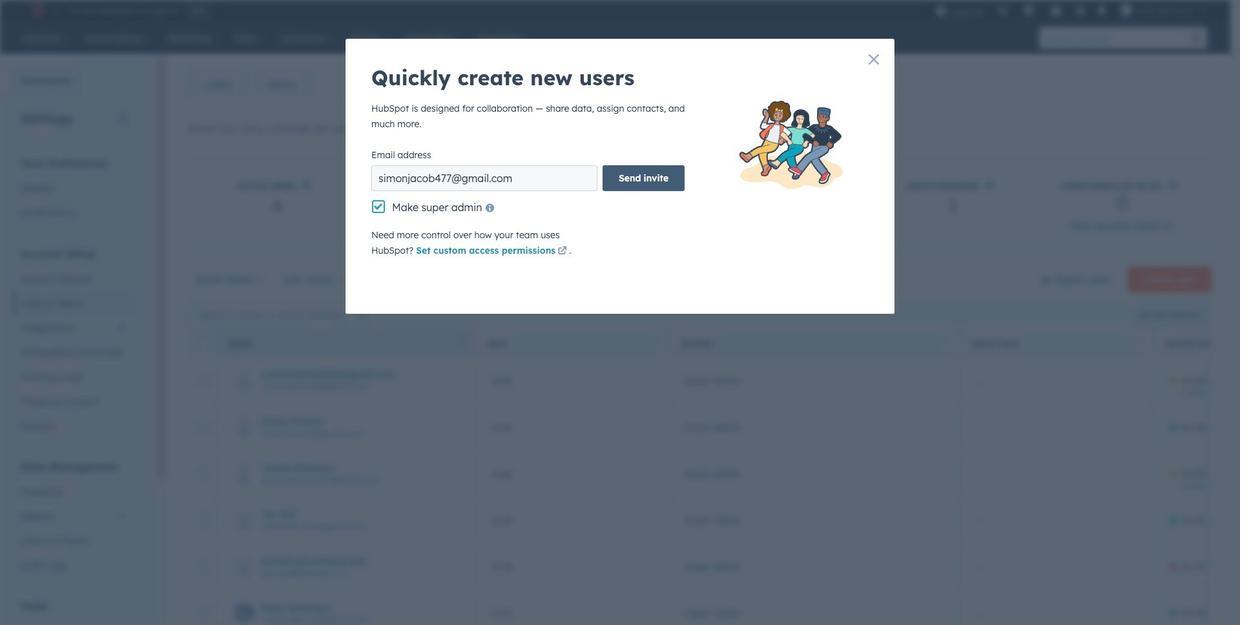 Task type: vqa. For each thing, say whether or not it's contained in the screenshot.
Press to sort. image associated with 1st Press to sort. 'element' from left
yes



Task type: locate. For each thing, give the bounding box(es) containing it.
1 press to sort. image from the left
[[654, 338, 659, 347]]

menu
[[929, 0, 1215, 21]]

link opens in a new window image
[[558, 247, 567, 257]]

Search HubSpot search field
[[1040, 27, 1186, 49]]

Enter email email field
[[372, 165, 598, 191]]

0 horizontal spatial press to sort. element
[[654, 338, 659, 349]]

press to sort. element
[[654, 338, 659, 349], [945, 338, 950, 349], [1139, 338, 1144, 349]]

dialog
[[346, 39, 895, 314]]

0 horizontal spatial press to sort. image
[[654, 338, 659, 347]]

link opens in a new window image
[[1165, 220, 1174, 235], [1165, 222, 1174, 232], [558, 244, 567, 260]]

3 press to sort. element from the left
[[1139, 338, 1144, 349]]

navigation
[[188, 68, 314, 101]]

1 horizontal spatial press to sort. image
[[945, 338, 950, 347]]

ascending sort. press to sort descending. element
[[460, 338, 465, 349]]

2 press to sort. image from the left
[[945, 338, 950, 347]]

close image
[[869, 54, 879, 65]]

jer mill image
[[1121, 5, 1132, 16]]

1 horizontal spatial press to sort. element
[[945, 338, 950, 349]]

2 horizontal spatial press to sort. element
[[1139, 338, 1144, 349]]

press to sort. image
[[654, 338, 659, 347], [945, 338, 950, 347]]

your preferences element
[[13, 156, 135, 226]]



Task type: describe. For each thing, give the bounding box(es) containing it.
2 press to sort. element from the left
[[945, 338, 950, 349]]

Search name or email address search field
[[191, 303, 379, 327]]

1 press to sort. element from the left
[[654, 338, 659, 349]]

ascending sort. press to sort descending. image
[[460, 338, 465, 347]]

marketplaces image
[[1023, 6, 1035, 17]]

account setup element
[[13, 247, 135, 439]]

data management element
[[13, 460, 135, 578]]

press to sort. image
[[1139, 338, 1144, 347]]



